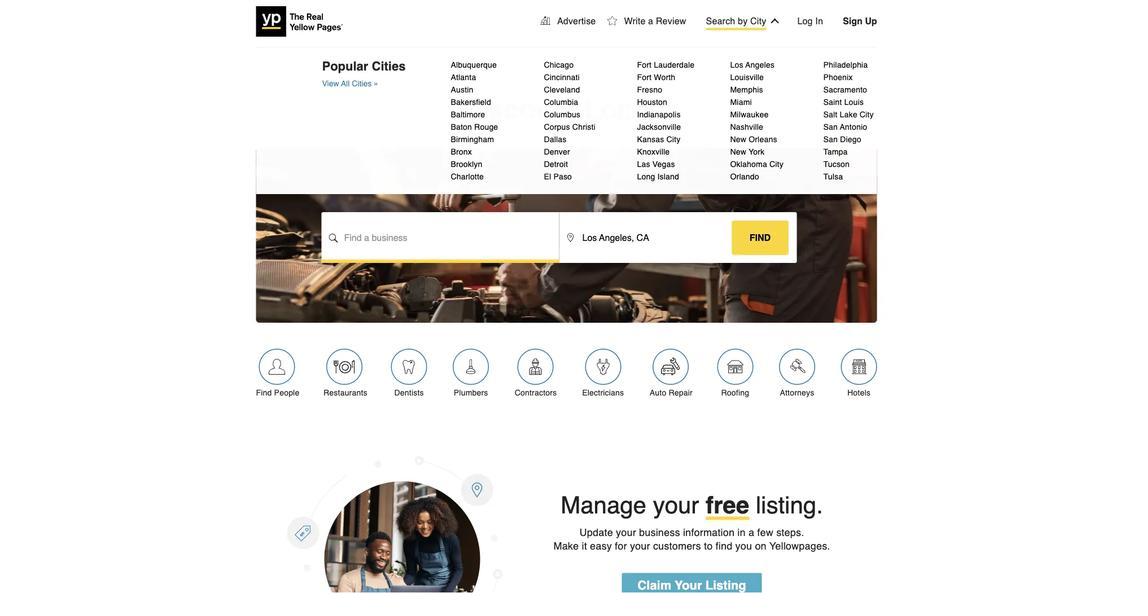 Task type: locate. For each thing, give the bounding box(es) containing it.
angeles
[[746, 60, 775, 69]]

1 horizontal spatial find
[[750, 233, 771, 243]]

claim your business! many of the benefits of yp are free. image
[[280, 436, 525, 593]]

tulsa
[[824, 172, 843, 181]]

your for update
[[616, 527, 636, 538]]

2 san from the top
[[824, 135, 838, 144]]

city inside philadelphia phoenix sacramento saint louis salt lake city san antonio san diego tampa tucson tulsa
[[860, 110, 874, 119]]

rouge
[[474, 123, 498, 132]]

kansas city link
[[634, 133, 720, 146]]

find for find people
[[256, 389, 272, 398]]

albuquerque link
[[448, 59, 534, 71]]

city right the by
[[750, 16, 766, 26]]

0 vertical spatial cities
[[372, 59, 406, 73]]

hotels link
[[841, 349, 877, 398]]

antonio
[[840, 123, 867, 132]]

jacksonville link
[[634, 121, 720, 133]]

dallas
[[544, 135, 567, 144]]

your up 'business'
[[653, 492, 699, 519]]

for
[[615, 540, 627, 552]]

city down new york link
[[770, 160, 784, 169]]

0 vertical spatial fort
[[637, 60, 652, 69]]

nashville
[[730, 123, 763, 132]]

bronx
[[451, 147, 472, 156]]

1 horizontal spatial a
[[749, 527, 755, 538]]

tampa
[[824, 147, 848, 156]]

city down louis at the right of page
[[860, 110, 874, 119]]

dentists link
[[391, 349, 427, 398]]

few
[[757, 527, 774, 538]]

city inside fort lauderdale fort worth fresno houston indianapolis jacksonville kansas city knoxville las vegas long island
[[667, 135, 681, 144]]

corpus christi link
[[541, 121, 627, 133]]

oklahoma
[[730, 160, 767, 169]]

baltimore link
[[448, 108, 534, 121]]

claim
[[638, 579, 672, 593]]

new orleans link
[[728, 133, 813, 146]]

sign
[[843, 16, 863, 26]]

san antonio link
[[821, 121, 877, 133]]

find
[[750, 233, 771, 243], [256, 389, 272, 398]]

people
[[274, 389, 300, 398]]

roofing
[[721, 389, 749, 398]]

orleans
[[749, 135, 777, 144]]

a inside "update your business information in a few steps. make it easy for your customers to find you on yellowpages."
[[749, 527, 755, 538]]

to
[[704, 540, 713, 552]]

chicago
[[544, 60, 574, 69]]

electricians
[[582, 389, 624, 398]]

the real yellow pages logo image
[[256, 6, 344, 37]]

view all cities » link
[[322, 79, 406, 88]]

write a review link
[[607, 16, 686, 26]]

san down 'salt'
[[824, 123, 838, 132]]

philadelphia
[[824, 60, 868, 69]]

brooklyn link
[[448, 158, 534, 171]]

local
[[584, 94, 655, 125]]

0 vertical spatial new
[[730, 135, 747, 144]]

your right for
[[630, 540, 650, 552]]

your
[[653, 492, 699, 519], [616, 527, 636, 538], [630, 540, 650, 552]]

kansas
[[637, 135, 664, 144]]

on
[[755, 540, 767, 552]]

lauderdale
[[654, 60, 695, 69]]

1 vertical spatial your
[[616, 527, 636, 538]]

indianapolis link
[[634, 108, 720, 121]]

plumbers link
[[453, 349, 489, 398]]

search by city
[[706, 16, 766, 26]]

new down nashville
[[730, 135, 747, 144]]

cities left »
[[352, 79, 372, 88]]

1 san from the top
[[824, 123, 838, 132]]

popular
[[322, 59, 368, 73]]

dallas link
[[541, 133, 627, 146]]

0 horizontal spatial find
[[256, 389, 272, 398]]

cleveland
[[544, 85, 580, 94]]

0 vertical spatial find
[[750, 233, 771, 243]]

charlotte
[[451, 172, 484, 181]]

1 vertical spatial fort
[[637, 73, 652, 82]]

city up knoxville link on the right top of page
[[667, 135, 681, 144]]

0 vertical spatial a
[[648, 16, 653, 26]]

up
[[865, 16, 877, 26]]

houston link
[[634, 96, 720, 108]]

san up tampa
[[824, 135, 838, 144]]

find inside button
[[750, 233, 771, 243]]

1 vertical spatial find
[[256, 389, 272, 398]]

new up oklahoma
[[730, 147, 747, 156]]

business
[[639, 527, 680, 538]]

houston
[[637, 98, 667, 107]]

san
[[824, 123, 838, 132], [824, 135, 838, 144]]

el
[[544, 172, 551, 181]]

1 vertical spatial san
[[824, 135, 838, 144]]

write a review
[[624, 16, 686, 26]]

auto
[[650, 389, 667, 398]]

log
[[798, 16, 813, 26]]

denver
[[544, 147, 570, 156]]

easy
[[590, 540, 612, 552]]

contractors link
[[515, 349, 557, 398]]

tulsa link
[[821, 171, 877, 183]]

discover local
[[462, 94, 662, 125]]

fort lauderdale link
[[634, 59, 720, 71]]

your for manage
[[653, 492, 699, 519]]

york
[[749, 147, 765, 156]]

knoxville link
[[634, 146, 720, 158]]

customers
[[653, 540, 701, 552]]

restaurants link
[[324, 349, 367, 398]]

manage
[[561, 492, 647, 519]]

fort
[[637, 60, 652, 69], [637, 73, 652, 82]]

a right in
[[749, 527, 755, 538]]

0 vertical spatial san
[[824, 123, 838, 132]]

make
[[554, 540, 579, 552]]

miami
[[730, 98, 752, 107]]

plumbers
[[454, 389, 488, 398]]

tucson link
[[821, 158, 877, 171]]

Find a business text field
[[322, 212, 559, 263]]

sacramento
[[824, 85, 867, 94]]

0 horizontal spatial a
[[648, 16, 653, 26]]

1 vertical spatial new
[[730, 147, 747, 156]]

1 vertical spatial a
[[749, 527, 755, 538]]

a right the write
[[648, 16, 653, 26]]

yellowpages.
[[770, 540, 830, 552]]

you
[[736, 540, 752, 552]]

write
[[624, 16, 646, 26]]

bakersfield
[[451, 98, 491, 107]]

1 vertical spatial cities
[[352, 79, 372, 88]]

columbus
[[544, 110, 581, 119]]

find
[[716, 540, 733, 552]]

auto repair link
[[650, 349, 693, 398]]

austin
[[451, 85, 474, 94]]

cities up »
[[372, 59, 406, 73]]

your up for
[[616, 527, 636, 538]]

0 vertical spatial your
[[653, 492, 699, 519]]

update
[[580, 527, 613, 538]]

electricians link
[[582, 349, 624, 398]]

city inside los angeles louisville memphis miami milwaukee nashville new orleans new york oklahoma city orlando
[[770, 160, 784, 169]]



Task type: vqa. For each thing, say whether or not it's contained in the screenshot.
TX inside the '(3) 611 San Pedro Ave, San Antonio, TX 78212'
no



Task type: describe. For each thing, give the bounding box(es) containing it.
find button
[[732, 221, 789, 255]]

in
[[816, 16, 823, 26]]

attorneys
[[780, 389, 814, 398]]

phoenix
[[824, 73, 853, 82]]

auto repair
[[650, 389, 693, 398]]

indianapolis
[[637, 110, 681, 119]]

las vegas link
[[634, 158, 720, 171]]

brooklyn
[[451, 160, 483, 169]]

detroit
[[544, 160, 568, 169]]

attorneys link
[[779, 349, 815, 398]]

sacramento link
[[821, 84, 877, 96]]

worth
[[654, 73, 676, 82]]

salt
[[824, 110, 838, 119]]

update your business information in a few steps. make it easy for your customers to find you on yellowpages.
[[554, 527, 830, 552]]

jacksonville
[[637, 123, 681, 132]]

cincinnati link
[[541, 71, 627, 84]]

columbus link
[[541, 108, 627, 121]]

dentists
[[394, 389, 424, 398]]

saint
[[824, 98, 842, 107]]

by
[[738, 16, 748, 26]]

nashville link
[[728, 121, 813, 133]]

find people link
[[256, 349, 300, 398]]

vegas
[[653, 160, 675, 169]]

review
[[656, 16, 686, 26]]

el paso link
[[541, 171, 627, 183]]

lake
[[840, 110, 858, 119]]

birmingham link
[[448, 133, 534, 146]]

all
[[341, 79, 350, 88]]

knoxville
[[637, 147, 670, 156]]

paso
[[554, 172, 572, 181]]

las
[[637, 160, 650, 169]]

information
[[683, 527, 735, 538]]

℠
[[654, 100, 664, 115]]

milwaukee
[[730, 110, 769, 119]]

los angeles link
[[728, 59, 813, 71]]

phoenix link
[[821, 71, 877, 84]]

los angeles louisville memphis miami milwaukee nashville new orleans new york oklahoma city orlando
[[730, 60, 784, 181]]

Where? text field
[[560, 212, 797, 263]]

find for find
[[750, 233, 771, 243]]

2 new from the top
[[730, 147, 747, 156]]

bakersfield link
[[448, 96, 534, 108]]

chicago cincinnati cleveland columbia columbus corpus christi dallas denver detroit el paso
[[544, 60, 596, 181]]

louisville link
[[728, 71, 813, 84]]

roofing link
[[717, 349, 753, 398]]

san diego link
[[821, 133, 877, 146]]

fresno link
[[634, 84, 720, 96]]

cincinnati
[[544, 73, 580, 82]]

orlando
[[730, 172, 759, 181]]

saint louis link
[[821, 96, 877, 108]]

long
[[637, 172, 655, 181]]

corpus
[[544, 123, 570, 132]]

log in
[[798, 16, 823, 26]]

diego
[[840, 135, 862, 144]]

it
[[582, 540, 587, 552]]

albuquerque atlanta austin bakersfield baltimore baton rouge birmingham bronx brooklyn charlotte
[[451, 60, 498, 181]]

tucson
[[824, 160, 850, 169]]

2 fort from the top
[[637, 73, 652, 82]]

los
[[730, 60, 743, 69]]

louisville
[[730, 73, 764, 82]]

sign up link
[[843, 16, 877, 26]]

memphis link
[[728, 84, 813, 96]]

advertise link
[[540, 16, 596, 26]]

charlotte link
[[448, 171, 534, 183]]

new york link
[[728, 146, 813, 158]]

salt lake city link
[[821, 108, 877, 121]]

birmingham
[[451, 135, 494, 144]]

louis
[[844, 98, 864, 107]]

long island link
[[634, 171, 720, 183]]

advertise
[[557, 16, 596, 26]]

contractors
[[515, 389, 557, 398]]

atlanta
[[451, 73, 476, 82]]

1 fort from the top
[[637, 60, 652, 69]]

baton
[[451, 123, 472, 132]]

repair
[[669, 389, 693, 398]]

orlando link
[[728, 171, 813, 183]]

fresno
[[637, 85, 663, 94]]

log in link
[[798, 16, 823, 26]]

bronx link
[[448, 146, 534, 158]]

1 new from the top
[[730, 135, 747, 144]]

2 vertical spatial your
[[630, 540, 650, 552]]



